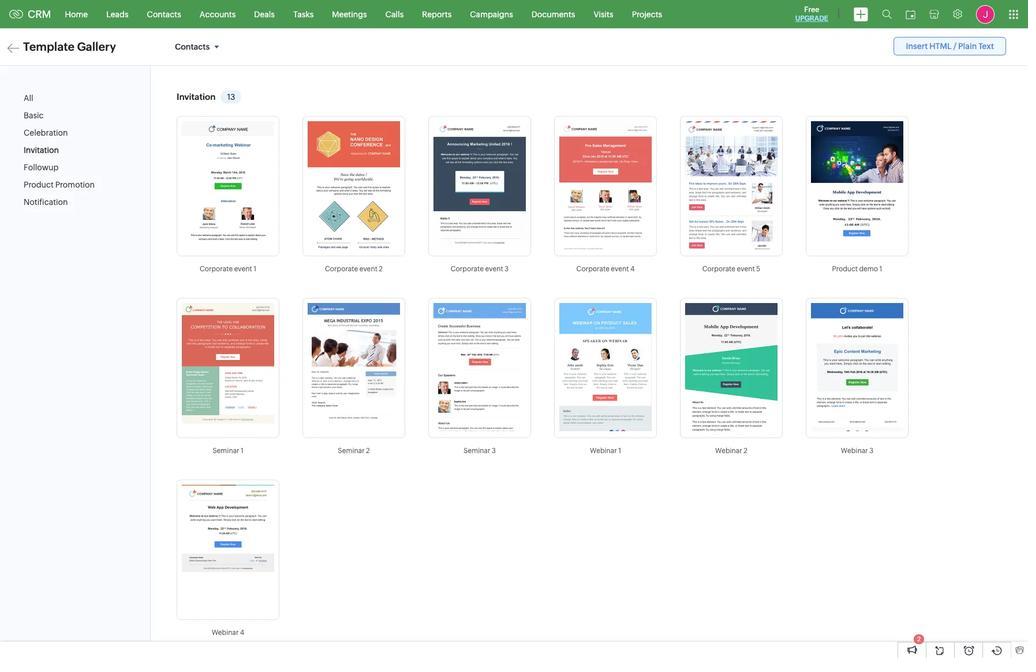 Task type: locate. For each thing, give the bounding box(es) containing it.
demo
[[859, 265, 878, 273]]

3 corporate from the left
[[451, 265, 484, 273]]

event
[[234, 265, 252, 273], [359, 265, 377, 273], [485, 265, 503, 273], [611, 265, 629, 273], [737, 265, 755, 273]]

5 event from the left
[[737, 265, 755, 273]]

webinar 3
[[841, 447, 874, 455]]

webinar for webinar 2
[[715, 447, 742, 455]]

1 vertical spatial invitation
[[24, 146, 59, 155]]

accounts link
[[190, 0, 245, 28]]

promotion
[[55, 180, 95, 189]]

3 for webinar 3
[[869, 447, 874, 455]]

campaigns
[[470, 10, 513, 19]]

contacts right 'leads'
[[147, 10, 181, 19]]

corporate
[[200, 265, 233, 273], [325, 265, 358, 273], [451, 265, 484, 273], [576, 265, 610, 273], [702, 265, 736, 273]]

product
[[24, 180, 54, 189], [832, 265, 858, 273]]

create menu element
[[847, 0, 875, 28]]

0 horizontal spatial invitation
[[24, 146, 59, 155]]

Contacts field
[[170, 37, 228, 57]]

accounts
[[200, 10, 236, 19]]

2
[[379, 265, 383, 273], [366, 447, 370, 455], [744, 447, 748, 455], [917, 636, 921, 643]]

contacts link
[[138, 0, 190, 28]]

projects link
[[623, 0, 672, 28]]

home link
[[56, 0, 97, 28]]

4 event from the left
[[611, 265, 629, 273]]

product for product promotion
[[24, 180, 54, 189]]

2 event from the left
[[359, 265, 377, 273]]

template
[[23, 40, 75, 53]]

upgrade
[[795, 14, 828, 23]]

2 horizontal spatial 3
[[869, 447, 874, 455]]

insert html / plain text
[[906, 42, 994, 51]]

invitation
[[177, 92, 216, 102], [24, 146, 59, 155]]

corporate for corporate event 3
[[451, 265, 484, 273]]

notification
[[24, 198, 68, 207]]

invitation left 13
[[177, 92, 216, 102]]

event for 5
[[737, 265, 755, 273]]

insert html / plain text link
[[894, 37, 1006, 55]]

deals link
[[245, 0, 284, 28]]

1
[[254, 265, 256, 273], [880, 265, 882, 273], [241, 447, 244, 455], [618, 447, 621, 455]]

all
[[24, 94, 33, 103]]

4 corporate from the left
[[576, 265, 610, 273]]

product promotion
[[24, 180, 95, 189]]

1 horizontal spatial seminar
[[338, 447, 365, 455]]

product down followup
[[24, 180, 54, 189]]

1 horizontal spatial product
[[832, 265, 858, 273]]

0 vertical spatial 4
[[630, 265, 635, 273]]

1 corporate from the left
[[200, 265, 233, 273]]

0 horizontal spatial 3
[[492, 447, 496, 455]]

basic
[[24, 111, 44, 120]]

product left the demo
[[832, 265, 858, 273]]

1 seminar from the left
[[213, 447, 239, 455]]

meetings link
[[323, 0, 376, 28]]

webinar
[[590, 447, 617, 455], [715, 447, 742, 455], [841, 447, 868, 455], [212, 629, 239, 637]]

0 vertical spatial invitation
[[177, 92, 216, 102]]

leads
[[106, 10, 129, 19]]

invitation up followup
[[24, 146, 59, 155]]

product for product demo 1
[[832, 265, 858, 273]]

contacts inside field
[[175, 42, 210, 51]]

2 seminar from the left
[[338, 447, 365, 455]]

webinar for webinar 3
[[841, 447, 868, 455]]

corporate event 1
[[200, 265, 256, 273]]

corporate event 3
[[451, 265, 509, 273]]

corporate for corporate event 1
[[200, 265, 233, 273]]

event for 4
[[611, 265, 629, 273]]

seminar 3
[[464, 447, 496, 455]]

2 horizontal spatial seminar
[[464, 447, 490, 455]]

0 horizontal spatial seminar
[[213, 447, 239, 455]]

not loaded image for webinar 3
[[811, 303, 903, 431]]

0 vertical spatial product
[[24, 180, 54, 189]]

/
[[953, 42, 957, 51]]

5
[[756, 265, 760, 273]]

corporate event 5
[[702, 265, 760, 273]]

seminar
[[213, 447, 239, 455], [338, 447, 365, 455], [464, 447, 490, 455]]

3 event from the left
[[485, 265, 503, 273]]

template gallery
[[23, 40, 116, 53]]

not loaded image for corporate event 2
[[308, 121, 400, 249]]

1 vertical spatial 4
[[240, 629, 244, 637]]

1 event from the left
[[234, 265, 252, 273]]

1 horizontal spatial 4
[[630, 265, 635, 273]]

contacts down the accounts link
[[175, 42, 210, 51]]

visits link
[[584, 0, 623, 28]]

2 corporate from the left
[[325, 265, 358, 273]]

not loaded image for corporate event 1
[[182, 121, 274, 249]]

0 vertical spatial contacts
[[147, 10, 181, 19]]

free upgrade
[[795, 5, 828, 23]]

3 seminar from the left
[[464, 447, 490, 455]]

deals
[[254, 10, 275, 19]]

0 horizontal spatial product
[[24, 180, 54, 189]]

1 vertical spatial contacts
[[175, 42, 210, 51]]

insert
[[906, 42, 928, 51]]

not loaded image for seminar 2
[[308, 303, 400, 431]]

event for 1
[[234, 265, 252, 273]]

1 horizontal spatial invitation
[[177, 92, 216, 102]]

1 vertical spatial product
[[832, 265, 858, 273]]

contacts
[[147, 10, 181, 19], [175, 42, 210, 51]]

not loaded image for corporate event 3
[[434, 121, 526, 249]]

not loaded image
[[182, 121, 274, 249], [308, 121, 400, 249], [434, 121, 526, 249], [559, 121, 652, 249], [685, 121, 778, 249], [811, 121, 903, 249], [182, 303, 274, 431], [308, 303, 400, 431], [434, 303, 526, 431], [559, 303, 652, 431], [685, 303, 778, 431], [811, 303, 903, 431], [182, 485, 274, 613]]

followup
[[24, 163, 58, 172]]

tasks
[[293, 10, 314, 19]]

not loaded image for seminar 3
[[434, 303, 526, 431]]

13
[[227, 92, 235, 102]]

3
[[505, 265, 509, 273], [492, 447, 496, 455], [869, 447, 874, 455]]

4
[[630, 265, 635, 273], [240, 629, 244, 637]]

5 corporate from the left
[[702, 265, 736, 273]]

crm
[[28, 8, 51, 20]]

seminar 1
[[213, 447, 244, 455]]

search image
[[882, 9, 892, 19]]



Task type: vqa. For each thing, say whether or not it's contained in the screenshot.
leftmost Seminar
yes



Task type: describe. For each thing, give the bounding box(es) containing it.
not loaded image for webinar 1
[[559, 303, 652, 431]]

not loaded image for corporate event 4
[[559, 121, 652, 249]]

profile image
[[976, 5, 995, 23]]

webinar 2
[[715, 447, 748, 455]]

contacts for contacts link
[[147, 10, 181, 19]]

celebration
[[24, 128, 68, 138]]

home
[[65, 10, 88, 19]]

campaigns link
[[461, 0, 522, 28]]

corporate for corporate event 5
[[702, 265, 736, 273]]

webinar 4
[[212, 629, 244, 637]]

reports
[[422, 10, 452, 19]]

profile element
[[969, 0, 1002, 28]]

not loaded image for webinar 2
[[685, 303, 778, 431]]

tasks link
[[284, 0, 323, 28]]

text
[[979, 42, 994, 51]]

reports link
[[413, 0, 461, 28]]

html
[[930, 42, 952, 51]]

visits
[[594, 10, 613, 19]]

documents link
[[522, 0, 584, 28]]

webinar 1
[[590, 447, 621, 455]]

leads link
[[97, 0, 138, 28]]

webinar for webinar 1
[[590, 447, 617, 455]]

event for 2
[[359, 265, 377, 273]]

projects
[[632, 10, 662, 19]]

documents
[[532, 10, 575, 19]]

0 horizontal spatial 4
[[240, 629, 244, 637]]

corporate for corporate event 2
[[325, 265, 358, 273]]

create menu image
[[854, 7, 868, 21]]

corporate for corporate event 4
[[576, 265, 610, 273]]

not loaded image for corporate event 5
[[685, 121, 778, 249]]

free
[[804, 5, 819, 14]]

calls
[[385, 10, 404, 19]]

seminar for seminar 2
[[338, 447, 365, 455]]

meetings
[[332, 10, 367, 19]]

plain
[[958, 42, 977, 51]]

calls link
[[376, 0, 413, 28]]

seminar 2
[[338, 447, 370, 455]]

3 for seminar 3
[[492, 447, 496, 455]]

gallery
[[77, 40, 116, 53]]

not loaded image for product demo 1
[[811, 121, 903, 249]]

seminar for seminar 1
[[213, 447, 239, 455]]

contacts for contacts field
[[175, 42, 210, 51]]

not loaded image for webinar 4
[[182, 485, 274, 613]]

corporate event 4
[[576, 265, 635, 273]]

not loaded image for seminar 1
[[182, 303, 274, 431]]

seminar for seminar 3
[[464, 447, 490, 455]]

calendar image
[[906, 10, 916, 19]]

corporate event 2
[[325, 265, 383, 273]]

product demo 1
[[832, 265, 882, 273]]

1 horizontal spatial 3
[[505, 265, 509, 273]]

search element
[[875, 0, 899, 28]]

event for 3
[[485, 265, 503, 273]]

crm link
[[9, 8, 51, 20]]

webinar for webinar 4
[[212, 629, 239, 637]]



